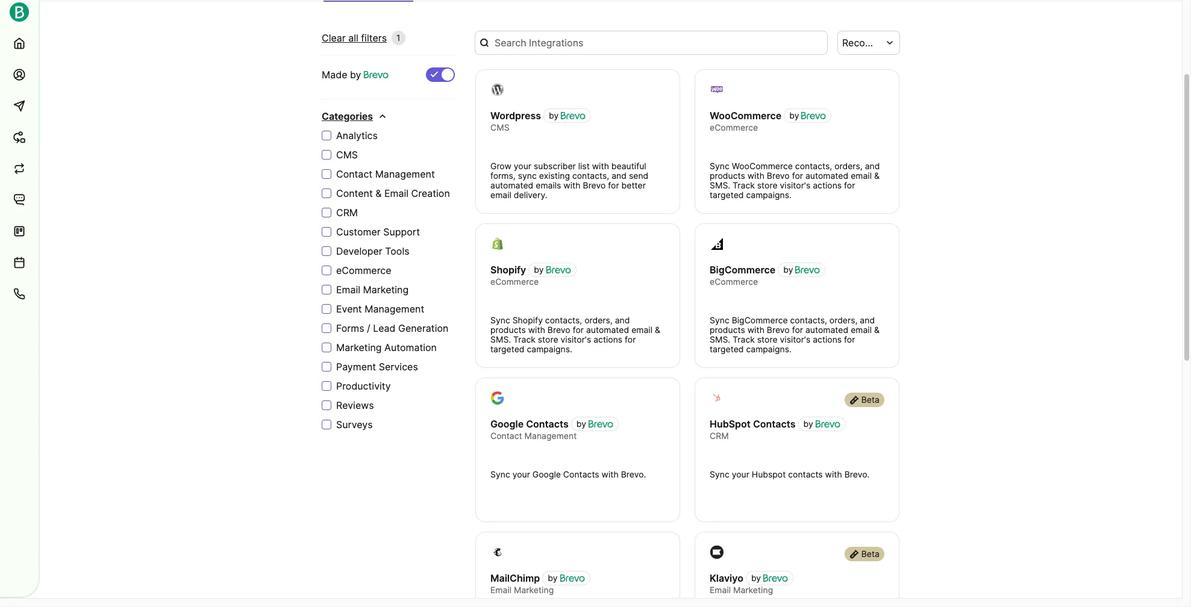 Task type: vqa. For each thing, say whether or not it's contained in the screenshot.
Meetings
no



Task type: locate. For each thing, give the bounding box(es) containing it.
sync inside sync woocommerce contacts, orders, and products with brevo for automated email & sms. track store visitor's actions for targeted campaigns.
[[710, 161, 730, 171]]

ecommerce
[[710, 122, 758, 133], [336, 265, 392, 277], [491, 277, 539, 287], [710, 277, 758, 287]]

cms down wordpress
[[491, 122, 510, 133]]

better
[[622, 180, 646, 190]]

email marketing down klaviyo
[[710, 585, 773, 595]]

clear
[[322, 32, 346, 44]]

1 brevo. from the left
[[621, 470, 646, 480]]

beta right left c25ys icon
[[862, 549, 880, 559]]

by
[[350, 69, 361, 81], [549, 110, 559, 121], [790, 110, 799, 121], [534, 265, 544, 275], [784, 265, 793, 275], [577, 419, 586, 429], [804, 419, 813, 429], [548, 573, 558, 583], [752, 573, 761, 583]]

store inside sync bigcommerce contacts, orders, and products with brevo for automated email & sms. track store visitor's actions for targeted campaigns.
[[757, 334, 778, 345]]

track
[[733, 180, 755, 190], [514, 334, 536, 345], [733, 334, 755, 345]]

crm
[[336, 207, 358, 219], [710, 431, 729, 441]]

contacts
[[788, 470, 823, 480]]

by for woocommerce
[[790, 110, 799, 121]]

actions inside sync bigcommerce contacts, orders, and products with brevo for automated email & sms. track store visitor's actions for targeted campaigns.
[[813, 334, 842, 345]]

products for woocommerce
[[710, 171, 745, 181]]

ecommerce down shopify logo
[[491, 277, 539, 287]]

sms. inside sync bigcommerce contacts, orders, and products with brevo for automated email & sms. track store visitor's actions for targeted campaigns.
[[710, 334, 731, 345]]

visitor's for bigcommerce
[[780, 334, 811, 345]]

email marketing
[[336, 284, 409, 296], [491, 585, 554, 595], [710, 585, 773, 595]]

campaigns. inside sync woocommerce contacts, orders, and products with brevo for automated email & sms. track store visitor's actions for targeted campaigns.
[[746, 190, 792, 200]]

sync woocommerce contacts, orders, and products with brevo for automated email & sms. track store visitor's actions for targeted campaigns.
[[710, 161, 880, 200]]

left c25ys image
[[850, 395, 859, 405]]

actions for bigcommerce
[[813, 334, 842, 345]]

payment
[[336, 361, 376, 373]]

email marketing up event management
[[336, 284, 409, 296]]

automation
[[385, 342, 437, 354]]

visitor's
[[780, 180, 811, 190], [561, 334, 591, 345], [780, 334, 811, 345]]

delivery.
[[514, 190, 548, 200]]

campaigns. inside sync shopify contacts, orders, and products with brevo for automated email & sms. track store visitor's actions for targeted campaigns.
[[527, 344, 573, 354]]

products inside sync woocommerce contacts, orders, and products with brevo for automated email & sms. track store visitor's actions for targeted campaigns.
[[710, 171, 745, 181]]

targeted
[[710, 190, 744, 200], [491, 344, 525, 354], [710, 344, 744, 354]]

store inside sync shopify contacts, orders, and products with brevo for automated email & sms. track store visitor's actions for targeted campaigns.
[[538, 334, 558, 345]]

your down google contacts
[[513, 470, 530, 480]]

contact down google contacts
[[491, 431, 522, 441]]

crm down "hubspot"
[[710, 431, 729, 441]]

1 vertical spatial bigcommerce
[[732, 315, 788, 325]]

track inside sync woocommerce contacts, orders, and products with brevo for automated email & sms. track store visitor's actions for targeted campaigns.
[[733, 180, 755, 190]]

targeted up the "hubspot contacts logo"
[[710, 344, 744, 354]]

support
[[383, 226, 420, 238]]

and
[[865, 161, 880, 171], [612, 171, 627, 181], [615, 315, 630, 325], [860, 315, 875, 325]]

tools
[[385, 245, 410, 257]]

0 vertical spatial beta
[[862, 395, 880, 405]]

tab list
[[324, 0, 506, 2]]

orders,
[[835, 161, 863, 171], [585, 315, 613, 325], [830, 315, 858, 325]]

filters
[[361, 32, 387, 44]]

contact management down google contacts
[[491, 431, 577, 441]]

visitor's inside sync shopify contacts, orders, and products with brevo for automated email & sms. track store visitor's actions for targeted campaigns.
[[561, 334, 591, 345]]

orders, inside sync bigcommerce contacts, orders, and products with brevo for automated email & sms. track store visitor's actions for targeted campaigns.
[[830, 315, 858, 325]]

& inside sync woocommerce contacts, orders, and products with brevo for automated email & sms. track store visitor's actions for targeted campaigns.
[[874, 171, 880, 181]]

your right grow on the left top of page
[[514, 161, 532, 171]]

recommended
[[843, 37, 911, 49]]

campaigns. for woocommerce
[[746, 190, 792, 200]]

visitor's inside sync woocommerce contacts, orders, and products with brevo for automated email & sms. track store visitor's actions for targeted campaigns.
[[780, 180, 811, 190]]

management up content & email creation
[[375, 168, 435, 180]]

generation
[[398, 322, 449, 334]]

google down google contacts
[[533, 470, 561, 480]]

0 vertical spatial shopify
[[491, 264, 526, 276]]

and inside "grow your subscriber list with beautiful forms, sync existing contacts, and send automated emails with brevo for better email delivery."
[[612, 171, 627, 181]]

by for shopify
[[534, 265, 544, 275]]

management down google contacts
[[525, 431, 577, 441]]

brevo.
[[621, 470, 646, 480], [845, 470, 870, 480]]

grow your subscriber list with beautiful forms, sync existing contacts, and send automated emails with brevo for better email delivery.
[[491, 161, 649, 200]]

targeted up "google contacts logo"
[[491, 344, 525, 354]]

brevo inside sync shopify contacts, orders, and products with brevo for automated email & sms. track store visitor's actions for targeted campaigns.
[[548, 325, 571, 335]]

contacts, for bigcommerce
[[790, 315, 827, 325]]

0 vertical spatial cms
[[491, 122, 510, 133]]

targeted up bigcommerce logo
[[710, 190, 744, 200]]

1 vertical spatial beta
[[862, 549, 880, 559]]

contacts, inside sync bigcommerce contacts, orders, and products with brevo for automated email & sms. track store visitor's actions for targeted campaigns.
[[790, 315, 827, 325]]

targeted inside sync shopify contacts, orders, and products with brevo for automated email & sms. track store visitor's actions for targeted campaigns.
[[491, 344, 525, 354]]

sync for woocommerce
[[710, 161, 730, 171]]

targeted inside sync bigcommerce contacts, orders, and products with brevo for automated email & sms. track store visitor's actions for targeted campaigns.
[[710, 344, 744, 354]]

contact management
[[336, 168, 435, 180], [491, 431, 577, 441]]

actions for shopify
[[594, 334, 623, 345]]

woocommerce logo image
[[711, 83, 724, 96]]

your inside "grow your subscriber list with beautiful forms, sync existing contacts, and send automated emails with brevo for better email delivery."
[[514, 161, 532, 171]]

1 vertical spatial cms
[[336, 149, 358, 161]]

automated for woocommerce
[[806, 171, 849, 181]]

1 vertical spatial shopify
[[513, 315, 543, 325]]

by for bigcommerce
[[784, 265, 793, 275]]

management
[[375, 168, 435, 180], [365, 303, 424, 315], [525, 431, 577, 441]]

and inside sync shopify contacts, orders, and products with brevo for automated email & sms. track store visitor's actions for targeted campaigns.
[[615, 315, 630, 325]]

track for bigcommerce
[[733, 334, 755, 345]]

ecommerce for woocommerce
[[710, 122, 758, 133]]

0 vertical spatial bigcommerce
[[710, 264, 776, 276]]

beta for klaviyo
[[862, 549, 880, 559]]

marketing down mailchimp
[[514, 585, 554, 595]]

automated inside "grow your subscriber list with beautiful forms, sync existing contacts, and send automated emails with brevo for better email delivery."
[[491, 180, 534, 190]]

bigcommerce inside sync bigcommerce contacts, orders, and products with brevo for automated email & sms. track store visitor's actions for targeted campaigns.
[[732, 315, 788, 325]]

orders, for shopify
[[585, 315, 613, 325]]

store inside sync woocommerce contacts, orders, and products with brevo for automated email & sms. track store visitor's actions for targeted campaigns.
[[757, 180, 778, 190]]

sync bigcommerce contacts, orders, and products with brevo for automated email & sms. track store visitor's actions for targeted campaigns.
[[710, 315, 880, 354]]

developer tools
[[336, 245, 410, 257]]

sms.
[[710, 180, 731, 190], [491, 334, 511, 345], [710, 334, 731, 345]]

marketing automation
[[336, 342, 437, 354]]

contacts, inside sync woocommerce contacts, orders, and products with brevo for automated email & sms. track store visitor's actions for targeted campaigns.
[[795, 161, 832, 171]]

hubspot
[[752, 470, 786, 480]]

and for bigcommerce
[[860, 315, 875, 325]]

visitor's inside sync bigcommerce contacts, orders, and products with brevo for automated email & sms. track store visitor's actions for targeted campaigns.
[[780, 334, 811, 345]]

actions
[[813, 180, 842, 190], [594, 334, 623, 345], [813, 334, 842, 345]]

email inside sync woocommerce contacts, orders, and products with brevo for automated email & sms. track store visitor's actions for targeted campaigns.
[[851, 171, 872, 181]]

1 vertical spatial woocommerce
[[732, 161, 793, 171]]

for
[[792, 171, 803, 181], [608, 180, 619, 190], [844, 180, 855, 190], [573, 325, 584, 335], [792, 325, 803, 335], [625, 334, 636, 345], [844, 334, 855, 345]]

your
[[514, 161, 532, 171], [513, 470, 530, 480], [732, 470, 750, 480]]

sync your google contacts with brevo.
[[491, 470, 646, 480]]

contacts,
[[795, 161, 832, 171], [573, 171, 610, 181], [545, 315, 582, 325], [790, 315, 827, 325]]

email marketing for klaviyo
[[710, 585, 773, 595]]

contact
[[336, 168, 373, 180], [491, 431, 522, 441]]

woocommerce inside sync woocommerce contacts, orders, and products with brevo for automated email & sms. track store visitor's actions for targeted campaigns.
[[732, 161, 793, 171]]

2 brevo. from the left
[[845, 470, 870, 480]]

management up forms / lead generation
[[365, 303, 424, 315]]

for inside "grow your subscriber list with beautiful forms, sync existing contacts, and send automated emails with brevo for better email delivery."
[[608, 180, 619, 190]]

products inside sync shopify contacts, orders, and products with brevo for automated email & sms. track store visitor's actions for targeted campaigns.
[[491, 325, 526, 335]]

None checkbox
[[426, 68, 455, 82]]

sync
[[710, 161, 730, 171], [491, 315, 510, 325], [710, 315, 730, 325], [491, 470, 510, 480], [710, 470, 730, 480]]

automated for bigcommerce
[[806, 325, 849, 335]]

contacts, inside sync shopify contacts, orders, and products with brevo for automated email & sms. track store visitor's actions for targeted campaigns.
[[545, 315, 582, 325]]

existing
[[539, 171, 570, 181]]

ecommerce down bigcommerce logo
[[710, 277, 758, 287]]

your for hubspot contacts
[[732, 470, 750, 480]]

google down "google contacts logo"
[[491, 418, 524, 430]]

by for hubspot contacts
[[804, 419, 813, 429]]

0 horizontal spatial brevo.
[[621, 470, 646, 480]]

targeted for bigcommerce
[[710, 344, 744, 354]]

woocommerce
[[710, 110, 782, 122], [732, 161, 793, 171]]

& for shopify
[[655, 325, 660, 335]]

automated for shopify
[[586, 325, 629, 335]]

brevo inside sync bigcommerce contacts, orders, and products with brevo for automated email & sms. track store visitor's actions for targeted campaigns.
[[767, 325, 790, 335]]

marketing up event management
[[363, 284, 409, 296]]

1 horizontal spatial cms
[[491, 122, 510, 133]]

brevo for shopify
[[548, 325, 571, 335]]

& inside sync bigcommerce contacts, orders, and products with brevo for automated email & sms. track store visitor's actions for targeted campaigns.
[[874, 325, 880, 335]]

with inside sync bigcommerce contacts, orders, and products with brevo for automated email & sms. track store visitor's actions for targeted campaigns.
[[748, 325, 765, 335]]

sms. up the "hubspot contacts logo"
[[710, 334, 731, 345]]

your for wordpress
[[514, 161, 532, 171]]

left c25ys image
[[850, 550, 859, 559]]

marketing down klaviyo
[[733, 585, 773, 595]]

campaigns.
[[746, 190, 792, 200], [527, 344, 573, 354], [746, 344, 792, 354]]

& inside sync shopify contacts, orders, and products with brevo for automated email & sms. track store visitor's actions for targeted campaigns.
[[655, 325, 660, 335]]

0 horizontal spatial cms
[[336, 149, 358, 161]]

1 vertical spatial google
[[533, 470, 561, 480]]

&
[[874, 171, 880, 181], [376, 187, 382, 199], [655, 325, 660, 335], [874, 325, 880, 335]]

brevo. for google contacts
[[621, 470, 646, 480]]

sms. up bigcommerce logo
[[710, 180, 731, 190]]

1 horizontal spatial brevo.
[[845, 470, 870, 480]]

email
[[385, 187, 409, 199], [336, 284, 360, 296], [491, 585, 512, 595], [710, 585, 731, 595]]

1 horizontal spatial email marketing
[[491, 585, 554, 595]]

sync inside sync shopify contacts, orders, and products with brevo for automated email & sms. track store visitor's actions for targeted campaigns.
[[491, 315, 510, 325]]

event management
[[336, 303, 424, 315]]

lead
[[373, 322, 396, 334]]

2 horizontal spatial email marketing
[[710, 585, 773, 595]]

sms. inside sync woocommerce contacts, orders, and products with brevo for automated email & sms. track store visitor's actions for targeted campaigns.
[[710, 180, 731, 190]]

klaviyo logo image
[[711, 546, 724, 559]]

brevo. for hubspot contacts
[[845, 470, 870, 480]]

2 beta from the top
[[862, 549, 880, 559]]

shopify inside sync shopify contacts, orders, and products with brevo for automated email & sms. track store visitor's actions for targeted campaigns.
[[513, 315, 543, 325]]

surveys
[[336, 419, 373, 431]]

and inside sync bigcommerce contacts, orders, and products with brevo for automated email & sms. track store visitor's actions for targeted campaigns.
[[860, 315, 875, 325]]

automated inside sync shopify contacts, orders, and products with brevo for automated email & sms. track store visitor's actions for targeted campaigns.
[[586, 325, 629, 335]]

sms. for bigcommerce
[[710, 334, 731, 345]]

email inside sync bigcommerce contacts, orders, and products with brevo for automated email & sms. track store visitor's actions for targeted campaigns.
[[851, 325, 872, 335]]

categories
[[322, 110, 373, 122]]

google
[[491, 418, 524, 430], [533, 470, 561, 480]]

0 horizontal spatial contact
[[336, 168, 373, 180]]

sms. inside sync shopify contacts, orders, and products with brevo for automated email & sms. track store visitor's actions for targeted campaigns.
[[491, 334, 511, 345]]

hubspot contacts logo image
[[711, 392, 724, 405]]

sync for google contacts
[[491, 470, 510, 480]]

contact up content
[[336, 168, 373, 180]]

actions inside sync woocommerce contacts, orders, and products with brevo for automated email & sms. track store visitor's actions for targeted campaigns.
[[813, 180, 842, 190]]

sync shopify contacts, orders, and products with brevo for automated email & sms. track store visitor's actions for targeted campaigns.
[[491, 315, 660, 354]]

your left hubspot
[[732, 470, 750, 480]]

automated
[[806, 171, 849, 181], [491, 180, 534, 190], [586, 325, 629, 335], [806, 325, 849, 335]]

orders, inside sync shopify contacts, orders, and products with brevo for automated email & sms. track store visitor's actions for targeted campaigns.
[[585, 315, 613, 325]]

targeted inside sync woocommerce contacts, orders, and products with brevo for automated email & sms. track store visitor's actions for targeted campaigns.
[[710, 190, 744, 200]]

actions inside sync shopify contacts, orders, and products with brevo for automated email & sms. track store visitor's actions for targeted campaigns.
[[594, 334, 623, 345]]

cms down the analytics
[[336, 149, 358, 161]]

mailchimp logo image
[[491, 546, 504, 559]]

1 beta from the top
[[862, 395, 880, 405]]

store
[[757, 180, 778, 190], [538, 334, 558, 345], [757, 334, 778, 345]]

crm down content
[[336, 207, 358, 219]]

sync your hubspot contacts with brevo.
[[710, 470, 870, 480]]

actions for woocommerce
[[813, 180, 842, 190]]

track inside sync bigcommerce contacts, orders, and products with brevo for automated email & sms. track store visitor's actions for targeted campaigns.
[[733, 334, 755, 345]]

0 vertical spatial contact
[[336, 168, 373, 180]]

sms. for woocommerce
[[710, 180, 731, 190]]

email marketing for mailchimp
[[491, 585, 554, 595]]

contact management up content & email creation
[[336, 168, 435, 180]]

wordpress logo image
[[491, 83, 504, 96]]

sync inside sync bigcommerce contacts, orders, and products with brevo for automated email & sms. track store visitor's actions for targeted campaigns.
[[710, 315, 730, 325]]

with inside sync shopify contacts, orders, and products with brevo for automated email & sms. track store visitor's actions for targeted campaigns.
[[528, 325, 545, 335]]

0 vertical spatial crm
[[336, 207, 358, 219]]

email
[[851, 171, 872, 181], [491, 190, 512, 200], [632, 325, 653, 335], [851, 325, 872, 335]]

automated inside sync woocommerce contacts, orders, and products with brevo for automated email & sms. track store visitor's actions for targeted campaigns.
[[806, 171, 849, 181]]

sms. up "google contacts logo"
[[491, 334, 511, 345]]

emails
[[536, 180, 561, 190]]

email down klaviyo
[[710, 585, 731, 595]]

email left creation on the left of the page
[[385, 187, 409, 199]]

contacts for hubspot contacts
[[753, 418, 796, 430]]

campaigns. inside sync bigcommerce contacts, orders, and products with brevo for automated email & sms. track store visitor's actions for targeted campaigns.
[[746, 344, 792, 354]]

visitor's for woocommerce
[[780, 180, 811, 190]]

automated inside sync bigcommerce contacts, orders, and products with brevo for automated email & sms. track store visitor's actions for targeted campaigns.
[[806, 325, 849, 335]]

email up 'event' on the left of page
[[336, 284, 360, 296]]

track inside sync shopify contacts, orders, and products with brevo for automated email & sms. track store visitor's actions for targeted campaigns.
[[514, 334, 536, 345]]

shopify
[[491, 264, 526, 276], [513, 315, 543, 325]]

all
[[348, 32, 359, 44]]

email for bigcommerce
[[851, 325, 872, 335]]

beta
[[862, 395, 880, 405], [862, 549, 880, 559]]

klaviyo
[[710, 573, 744, 585]]

brevo inside sync woocommerce contacts, orders, and products with brevo for automated email & sms. track store visitor's actions for targeted campaigns.
[[767, 171, 790, 181]]

cms
[[491, 122, 510, 133], [336, 149, 358, 161]]

contacts
[[526, 418, 569, 430], [753, 418, 796, 430], [563, 470, 599, 480]]

beta right left c25ys image
[[862, 395, 880, 405]]

orders, inside sync woocommerce contacts, orders, and products with brevo for automated email & sms. track store visitor's actions for targeted campaigns.
[[835, 161, 863, 171]]

and inside sync woocommerce contacts, orders, and products with brevo for automated email & sms. track store visitor's actions for targeted campaigns.
[[865, 161, 880, 171]]

ecommerce down the woocommerce logo
[[710, 122, 758, 133]]

send
[[629, 171, 649, 181]]

email marketing down mailchimp
[[491, 585, 554, 595]]

marketing up the "payment"
[[336, 342, 382, 354]]

brevo
[[767, 171, 790, 181], [583, 180, 606, 190], [548, 325, 571, 335], [767, 325, 790, 335]]

subscriber
[[534, 161, 576, 171]]

marketing
[[363, 284, 409, 296], [336, 342, 382, 354], [514, 585, 554, 595], [733, 585, 773, 595]]

bigcommerce
[[710, 264, 776, 276], [732, 315, 788, 325]]

email for shopify
[[632, 325, 653, 335]]

products inside sync bigcommerce contacts, orders, and products with brevo for automated email & sms. track store visitor's actions for targeted campaigns.
[[710, 325, 745, 335]]

1 vertical spatial contact
[[491, 431, 522, 441]]

0 horizontal spatial google
[[491, 418, 524, 430]]

1 horizontal spatial crm
[[710, 431, 729, 441]]

sms. for shopify
[[491, 334, 511, 345]]

1 horizontal spatial contact management
[[491, 431, 577, 441]]

email inside sync shopify contacts, orders, and products with brevo for automated email & sms. track store visitor's actions for targeted campaigns.
[[632, 325, 653, 335]]

0 horizontal spatial contact management
[[336, 168, 435, 180]]

Search Integrations search field
[[475, 31, 828, 55]]

with
[[592, 161, 609, 171], [748, 171, 765, 181], [564, 180, 581, 190], [528, 325, 545, 335], [748, 325, 765, 335], [602, 470, 619, 480], [825, 470, 842, 480]]

products
[[710, 171, 745, 181], [491, 325, 526, 335], [710, 325, 745, 335]]



Task type: describe. For each thing, give the bounding box(es) containing it.
& for bigcommerce
[[874, 325, 880, 335]]

contacts for google contacts
[[526, 418, 569, 430]]

made by
[[322, 69, 364, 81]]

contacts, for shopify
[[545, 315, 582, 325]]

store for shopify
[[538, 334, 558, 345]]

visitor's for shopify
[[561, 334, 591, 345]]

track for woocommerce
[[733, 180, 755, 190]]

developer
[[336, 245, 383, 257]]

ecommerce for shopify
[[491, 277, 539, 287]]

1 vertical spatial contact management
[[491, 431, 577, 441]]

products for bigcommerce
[[710, 325, 745, 335]]

ecommerce for bigcommerce
[[710, 277, 758, 287]]

wordpress
[[491, 110, 541, 122]]

hubspot contacts
[[710, 418, 796, 430]]

brevo inside "grow your subscriber list with beautiful forms, sync existing contacts, and send automated emails with brevo for better email delivery."
[[583, 180, 606, 190]]

0 vertical spatial google
[[491, 418, 524, 430]]

sync for hubspot contacts
[[710, 470, 730, 480]]

forms
[[336, 322, 364, 334]]

email down mailchimp
[[491, 585, 512, 595]]

0 vertical spatial contact management
[[336, 168, 435, 180]]

reviews
[[336, 400, 374, 412]]

clear all filters
[[322, 32, 387, 44]]

products for shopify
[[491, 325, 526, 335]]

list
[[578, 161, 590, 171]]

productivity
[[336, 380, 391, 392]]

and for woocommerce
[[865, 161, 880, 171]]

customer support
[[336, 226, 420, 238]]

campaigns. for shopify
[[527, 344, 573, 354]]

track for shopify
[[514, 334, 536, 345]]

/
[[367, 322, 371, 334]]

event
[[336, 303, 362, 315]]

categories link
[[322, 109, 388, 124]]

orders, for woocommerce
[[835, 161, 863, 171]]

analytics
[[336, 130, 378, 142]]

and for shopify
[[615, 315, 630, 325]]

orders, for bigcommerce
[[830, 315, 858, 325]]

by for google contacts
[[577, 419, 586, 429]]

store for bigcommerce
[[757, 334, 778, 345]]

& for woocommerce
[[874, 171, 880, 181]]

sync for bigcommerce
[[710, 315, 730, 325]]

campaigns. for bigcommerce
[[746, 344, 792, 354]]

email for woocommerce
[[851, 171, 872, 181]]

google contacts
[[491, 418, 569, 430]]

grow
[[491, 161, 512, 171]]

content
[[336, 187, 373, 199]]

creation
[[411, 187, 450, 199]]

sync
[[518, 171, 537, 181]]

mailchimp
[[491, 573, 540, 585]]

google contacts logo image
[[491, 392, 504, 405]]

by for wordpress
[[549, 110, 559, 121]]

content & email creation
[[336, 187, 450, 199]]

brevo for woocommerce
[[767, 171, 790, 181]]

targeted for woocommerce
[[710, 190, 744, 200]]

1 horizontal spatial contact
[[491, 431, 522, 441]]

clear all filters link
[[322, 31, 387, 45]]

beautiful
[[612, 161, 647, 171]]

with inside sync woocommerce contacts, orders, and products with brevo for automated email & sms. track store visitor's actions for targeted campaigns.
[[748, 171, 765, 181]]

contacts, for woocommerce
[[795, 161, 832, 171]]

email inside "grow your subscriber list with beautiful forms, sync existing contacts, and send automated emails with brevo for better email delivery."
[[491, 190, 512, 200]]

hubspot
[[710, 418, 751, 430]]

store for woocommerce
[[757, 180, 778, 190]]

0 vertical spatial woocommerce
[[710, 110, 782, 122]]

by for klaviyo
[[752, 573, 761, 583]]

sync for shopify
[[491, 315, 510, 325]]

shopify logo image
[[491, 237, 504, 251]]

2 vertical spatial management
[[525, 431, 577, 441]]

services
[[379, 361, 418, 373]]

beta for hubspot contacts
[[862, 395, 880, 405]]

forms,
[[491, 171, 516, 181]]

payment services
[[336, 361, 418, 373]]

made
[[322, 69, 347, 81]]

1
[[397, 33, 401, 43]]

ecommerce down developer
[[336, 265, 392, 277]]

forms / lead generation
[[336, 322, 449, 334]]

1 vertical spatial management
[[365, 303, 424, 315]]

customer
[[336, 226, 381, 238]]

0 vertical spatial management
[[375, 168, 435, 180]]

by for mailchimp
[[548, 573, 558, 583]]

0 horizontal spatial crm
[[336, 207, 358, 219]]

recommended button
[[838, 31, 911, 55]]

1 horizontal spatial google
[[533, 470, 561, 480]]

1 vertical spatial crm
[[710, 431, 729, 441]]

0 horizontal spatial email marketing
[[336, 284, 409, 296]]

your for google contacts
[[513, 470, 530, 480]]

brevo for bigcommerce
[[767, 325, 790, 335]]

bigcommerce logo image
[[711, 237, 724, 251]]

contacts, inside "grow your subscriber list with beautiful forms, sync existing contacts, and send automated emails with brevo for better email delivery."
[[573, 171, 610, 181]]

targeted for shopify
[[491, 344, 525, 354]]



